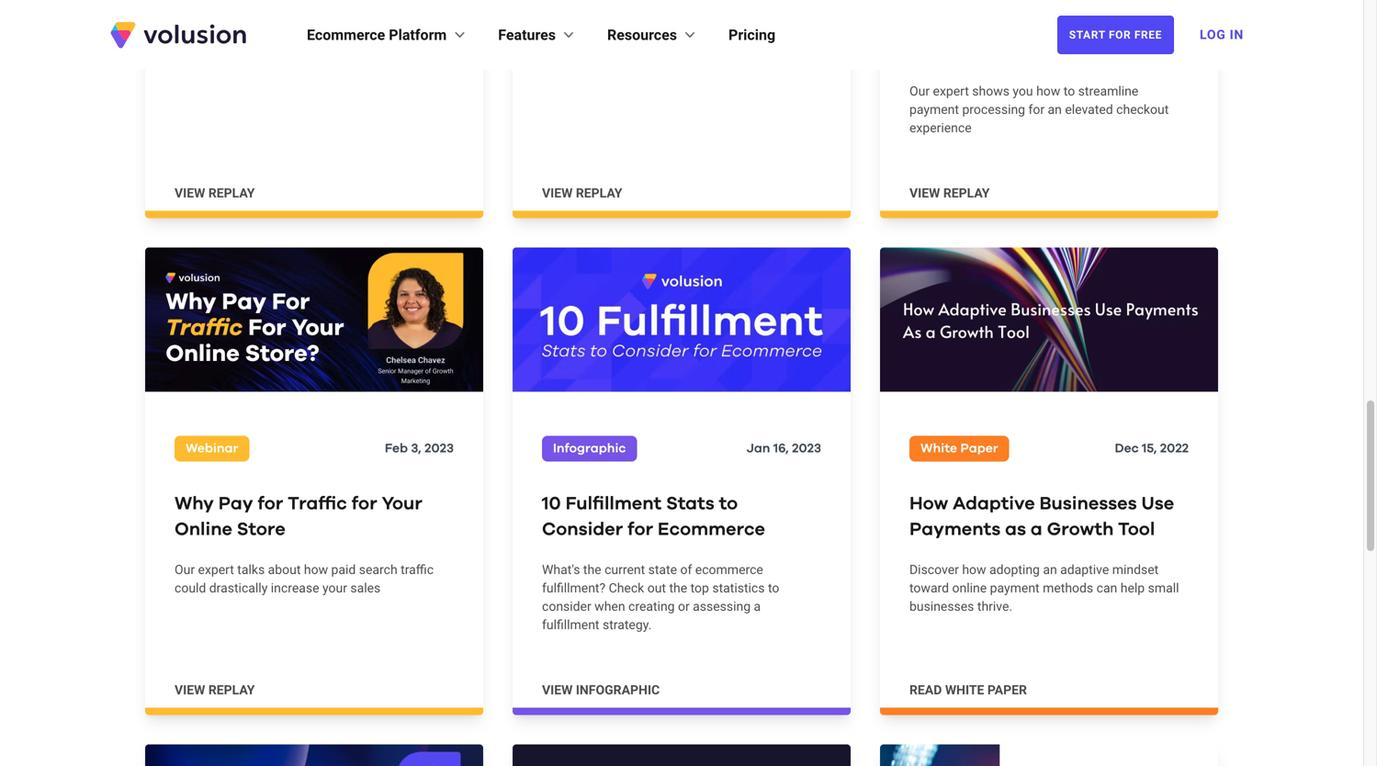 Task type: describe. For each thing, give the bounding box(es) containing it.
view inside button
[[542, 683, 573, 698]]

methods
[[1043, 581, 1094, 596]]

consider
[[542, 520, 623, 539]]

16,
[[774, 442, 789, 455]]

the for the webinar that shows you how to level-up your checkout experience
[[542, 32, 564, 48]]

how inside the webinar that shows you how to level-up your checkout experience
[[705, 32, 729, 48]]

traffic
[[401, 562, 434, 577]]

for inside our expert shows you how to streamline payment processing for an elevated checkout experience
[[1029, 102, 1045, 117]]

can
[[1097, 581, 1118, 596]]

read
[[910, 683, 942, 698]]

that for experience
[[615, 32, 638, 48]]

checkout inside the webinar that shows you how to level-up your checkout experience
[[542, 51, 595, 66]]

sales
[[351, 581, 381, 596]]

thrive.
[[978, 599, 1013, 614]]

check
[[609, 581, 644, 596]]

build
[[380, 32, 407, 48]]

paper
[[961, 442, 999, 455]]

about
[[268, 562, 301, 577]]

how inside our expert talks about how paid search traffic could drastically increase your sales
[[304, 562, 328, 577]]

strategy.
[[603, 617, 652, 633]]

how inside our expert shows you how to streamline payment processing for an elevated checkout experience
[[1037, 84, 1061, 99]]

to inside what's the current state of ecommerce fulfillment? check out the top statistics to consider when creating or assessing a fulfillment strategy.
[[768, 581, 780, 596]]

read white paper button
[[910, 681, 1027, 700]]

up
[[777, 32, 791, 48]]

our for our expert shows you how to streamline payment processing for an elevated checkout experience
[[910, 84, 930, 99]]

our expert talks about how paid search traffic could drastically increase your sales
[[175, 562, 434, 596]]

businesses
[[1040, 495, 1137, 513]]

fulfillment
[[542, 617, 600, 633]]

your inside the webinar that shows you how to level-up your checkout experience
[[794, 32, 819, 48]]

payment inside our expert shows you how to streamline payment processing for an elevated checkout experience
[[910, 102, 959, 117]]

view infographic button
[[542, 681, 660, 700]]

consider
[[542, 599, 592, 614]]

infographic
[[553, 442, 626, 455]]

our for our expert talks about how paid search traffic could drastically increase your sales
[[175, 562, 195, 577]]

checkout inside our expert shows you how to streamline payment processing for an elevated checkout experience
[[1117, 102, 1169, 117]]

2023 for 10 fulfillment stats to consider for ecommerce
[[792, 442, 822, 455]]

paid
[[331, 562, 356, 577]]

1 vertical spatial the
[[669, 581, 688, 596]]

an inside discover how adopting an adaptive mindset toward online payment methods can help small businesses thrive.
[[1043, 562, 1058, 577]]

drastically
[[209, 581, 268, 596]]

excellent
[[175, 51, 226, 66]]

work
[[229, 51, 257, 66]]

10 fulfillment stats to consider for ecommerce
[[542, 495, 766, 539]]

experience inside the webinar that shows you how to level-up your checkout experience
[[598, 51, 660, 66]]

payments
[[910, 520, 1001, 539]]

start for free link
[[1058, 16, 1174, 54]]

search
[[359, 562, 398, 577]]

paper
[[988, 683, 1027, 698]]

discover
[[910, 562, 959, 577]]

stats
[[666, 495, 715, 513]]

your inside our expert talks about how paid search traffic could drastically increase your sales
[[323, 581, 347, 596]]

a inside what's the current state of ecommerce fulfillment? check out the top statistics to consider when creating or assessing a fulfillment strategy.
[[754, 599, 761, 614]]

15,
[[1142, 442, 1157, 455]]

feb
[[385, 442, 408, 455]]

you for experience
[[682, 32, 702, 48]]

infographic
[[576, 683, 660, 698]]

dec
[[1115, 442, 1139, 455]]

10 fulfillment stats to consider for ecommerce image
[[513, 248, 851, 392]]

how inside discover how adopting an adaptive mindset toward online payment methods can help small businesses thrive.
[[962, 562, 987, 577]]

payment inside discover how adopting an adaptive mindset toward online payment methods can help small businesses thrive.
[[990, 581, 1040, 596]]

for inside 10 fulfillment stats to consider for ecommerce
[[628, 520, 653, 539]]

webinar
[[186, 442, 238, 455]]

a inside the how adaptive businesses use payments as a growth tool
[[1031, 520, 1043, 539]]

elevated
[[1065, 102, 1114, 117]]

log in
[[1200, 27, 1244, 42]]

that for culture
[[248, 32, 270, 48]]

resources button
[[607, 24, 699, 46]]

webinar for work
[[199, 32, 245, 48]]

small
[[1148, 581, 1180, 596]]

culture
[[260, 51, 299, 66]]

the for the webinar that shows you how to build an excellent work culture
[[175, 32, 196, 48]]

how adaptive businesses use payments as a growth tool image
[[880, 248, 1219, 392]]

white paper
[[921, 442, 999, 455]]

ecommerce
[[696, 562, 764, 577]]

ecommerce inside dropdown button
[[307, 26, 385, 44]]

tool
[[1119, 520, 1155, 539]]

assessing
[[693, 599, 751, 614]]

as
[[1006, 520, 1027, 539]]

for left your
[[352, 495, 377, 513]]

expert for could
[[198, 562, 234, 577]]

use
[[1142, 495, 1175, 513]]

mindset
[[1113, 562, 1159, 577]]

shows for culture
[[274, 32, 311, 48]]

free
[[1135, 28, 1163, 41]]

discover how adopting an adaptive mindset toward online payment methods can help small businesses thrive.
[[910, 562, 1180, 614]]

fulfillment?
[[542, 581, 606, 596]]

jan 16, 2023
[[747, 442, 822, 455]]

features button
[[498, 24, 578, 46]]

3,
[[411, 442, 422, 455]]

feb 3, 2023
[[385, 442, 454, 455]]

what's the current state of ecommerce fulfillment? check out the top statistics to consider when creating or assessing a fulfillment strategy.
[[542, 562, 780, 633]]

the webinar that shows you how to build an excellent work culture
[[175, 32, 425, 66]]

10
[[542, 495, 561, 513]]

how adaptive businesses use payments as a growth tool
[[910, 495, 1175, 539]]

state
[[648, 562, 677, 577]]

experience inside our expert shows you how to streamline payment processing for an elevated checkout experience
[[910, 121, 972, 136]]

to inside 10 fulfillment stats to consider for ecommerce
[[719, 495, 738, 513]]



Task type: locate. For each thing, give the bounding box(es) containing it.
0 horizontal spatial 2023
[[425, 442, 454, 455]]

1 2023 from the left
[[425, 442, 454, 455]]

1 vertical spatial ecommerce
[[658, 520, 766, 539]]

2 2023 from the left
[[792, 442, 822, 455]]

to left 'level-'
[[733, 32, 744, 48]]

shows inside the webinar that shows you how to level-up your checkout experience
[[641, 32, 678, 48]]

jan
[[747, 442, 771, 455]]

2 horizontal spatial shows
[[973, 84, 1010, 99]]

0 horizontal spatial our
[[175, 562, 195, 577]]

or
[[678, 599, 690, 614]]

0 horizontal spatial payment
[[910, 102, 959, 117]]

ecommerce platform button
[[307, 24, 469, 46]]

that
[[248, 32, 270, 48], [615, 32, 638, 48]]

how left build on the left of the page
[[338, 32, 362, 48]]

white
[[945, 683, 985, 698]]

that right the features dropdown button
[[615, 32, 638, 48]]

payment left processing
[[910, 102, 959, 117]]

view replay button
[[175, 184, 255, 203], [542, 184, 623, 203], [910, 184, 990, 203], [175, 681, 255, 700]]

expert up drastically at the bottom left
[[198, 562, 234, 577]]

1 horizontal spatial webinar
[[567, 32, 612, 48]]

fulfillment
[[566, 495, 662, 513]]

1 that from the left
[[248, 32, 270, 48]]

to inside the webinar that shows you how to build an excellent work culture
[[365, 32, 376, 48]]

0 horizontal spatial a
[[754, 599, 761, 614]]

an inside the webinar that shows you how to build an excellent work culture
[[411, 32, 425, 48]]

to
[[365, 32, 376, 48], [733, 32, 744, 48], [1064, 84, 1075, 99], [719, 495, 738, 513], [768, 581, 780, 596]]

that inside the webinar that shows you how to level-up your checkout experience
[[615, 32, 638, 48]]

when
[[595, 599, 625, 614]]

to right stats on the bottom of the page
[[719, 495, 738, 513]]

read white paper
[[910, 683, 1027, 698]]

pricing link
[[729, 24, 776, 46]]

for up store
[[258, 495, 283, 513]]

the up fulfillment?
[[583, 562, 602, 577]]

could
[[175, 581, 206, 596]]

log in link
[[1189, 15, 1255, 55]]

ecommerce platform
[[307, 26, 447, 44]]

0 horizontal spatial the
[[583, 562, 602, 577]]

0 horizontal spatial experience
[[598, 51, 660, 66]]

for
[[1029, 102, 1045, 117], [258, 495, 283, 513], [352, 495, 377, 513], [628, 520, 653, 539]]

expert up processing
[[933, 84, 969, 99]]

why
[[175, 495, 214, 513]]

0 horizontal spatial the
[[175, 32, 196, 48]]

why pay for traffic for your online store
[[175, 495, 423, 539]]

webinar up work
[[199, 32, 245, 48]]

payment down adopting
[[990, 581, 1040, 596]]

online
[[175, 520, 232, 539]]

webinar right features
[[567, 32, 612, 48]]

1 horizontal spatial shows
[[641, 32, 678, 48]]

you inside our expert shows you how to streamline payment processing for an elevated checkout experience
[[1013, 84, 1034, 99]]

1 webinar from the left
[[199, 32, 245, 48]]

resources
[[607, 26, 677, 44]]

experience down processing
[[910, 121, 972, 136]]

1 horizontal spatial expert
[[933, 84, 969, 99]]

1 vertical spatial your
[[323, 581, 347, 596]]

traffic
[[288, 495, 347, 513]]

for down fulfillment
[[628, 520, 653, 539]]

2023 right the 3,
[[425, 442, 454, 455]]

1 horizontal spatial experience
[[910, 121, 972, 136]]

you inside the webinar that shows you how to build an excellent work culture
[[314, 32, 334, 48]]

creating
[[629, 599, 675, 614]]

a down the statistics
[[754, 599, 761, 614]]

toward
[[910, 581, 949, 596]]

expert inside our expert talks about how paid search traffic could drastically increase your sales
[[198, 562, 234, 577]]

our expert shows you how to streamline payment processing for an elevated checkout experience
[[910, 84, 1169, 136]]

help
[[1121, 581, 1145, 596]]

webinar inside the webinar that shows you how to level-up your checkout experience
[[567, 32, 612, 48]]

0 vertical spatial checkout
[[542, 51, 595, 66]]

an left "elevated"
[[1048, 102, 1062, 117]]

payment
[[910, 102, 959, 117], [990, 581, 1040, 596]]

webinar for checkout
[[567, 32, 612, 48]]

2 vertical spatial an
[[1043, 562, 1058, 577]]

to inside our expert shows you how to streamline payment processing for an elevated checkout experience
[[1064, 84, 1075, 99]]

an inside our expert shows you how to streamline payment processing for an elevated checkout experience
[[1048, 102, 1062, 117]]

1 vertical spatial experience
[[910, 121, 972, 136]]

a right as
[[1031, 520, 1043, 539]]

webinar
[[199, 32, 245, 48], [567, 32, 612, 48]]

1 vertical spatial payment
[[990, 581, 1040, 596]]

0 vertical spatial our
[[910, 84, 930, 99]]

start
[[1070, 28, 1106, 41]]

how left paid at the left of page
[[304, 562, 328, 577]]

your down paid at the left of page
[[323, 581, 347, 596]]

1 horizontal spatial ecommerce
[[658, 520, 766, 539]]

0 horizontal spatial shows
[[274, 32, 311, 48]]

to up "elevated"
[[1064, 84, 1075, 99]]

out
[[648, 581, 666, 596]]

0 vertical spatial a
[[1031, 520, 1043, 539]]

0 vertical spatial payment
[[910, 102, 959, 117]]

the inside the webinar that shows you how to level-up your checkout experience
[[542, 32, 564, 48]]

0 horizontal spatial that
[[248, 32, 270, 48]]

2 horizontal spatial you
[[1013, 84, 1034, 99]]

shows for experience
[[641, 32, 678, 48]]

checkout
[[542, 51, 595, 66], [1117, 102, 1169, 117]]

experience down resources
[[598, 51, 660, 66]]

the
[[175, 32, 196, 48], [542, 32, 564, 48]]

1 horizontal spatial the
[[669, 581, 688, 596]]

processing
[[963, 102, 1026, 117]]

1 horizontal spatial checkout
[[1117, 102, 1169, 117]]

shows inside the webinar that shows you how to build an excellent work culture
[[274, 32, 311, 48]]

start for free
[[1070, 28, 1163, 41]]

2022
[[1160, 442, 1189, 455]]

your
[[382, 495, 423, 513]]

checkout down the features dropdown button
[[542, 51, 595, 66]]

1 horizontal spatial a
[[1031, 520, 1043, 539]]

webinar inside the webinar that shows you how to build an excellent work culture
[[199, 32, 245, 48]]

1 the from the left
[[175, 32, 196, 48]]

0 horizontal spatial expert
[[198, 562, 234, 577]]

ecommerce inside 10 fulfillment stats to consider for ecommerce
[[658, 520, 766, 539]]

the up excellent
[[175, 32, 196, 48]]

the up or
[[669, 581, 688, 596]]

a
[[1031, 520, 1043, 539], [754, 599, 761, 614]]

our inside our expert shows you how to streamline payment processing for an elevated checkout experience
[[910, 84, 930, 99]]

replay
[[208, 186, 255, 201], [576, 186, 623, 201], [944, 186, 990, 201], [208, 683, 255, 698]]

that inside the webinar that shows you how to build an excellent work culture
[[248, 32, 270, 48]]

platform
[[389, 26, 447, 44]]

how up online
[[962, 562, 987, 577]]

of
[[681, 562, 692, 577]]

shows inside our expert shows you how to streamline payment processing for an elevated checkout experience
[[973, 84, 1010, 99]]

log
[[1200, 27, 1226, 42]]

1 vertical spatial expert
[[198, 562, 234, 577]]

your right up in the right of the page
[[794, 32, 819, 48]]

checkout down streamline
[[1117, 102, 1169, 117]]

an right build on the left of the page
[[411, 32, 425, 48]]

talks
[[237, 562, 265, 577]]

expert for processing
[[933, 84, 969, 99]]

view infographic
[[542, 683, 660, 698]]

you up processing
[[1013, 84, 1034, 99]]

2 webinar from the left
[[567, 32, 612, 48]]

our
[[910, 84, 930, 99], [175, 562, 195, 577]]

to right the statistics
[[768, 581, 780, 596]]

streamline
[[1079, 84, 1139, 99]]

you right resources
[[682, 32, 702, 48]]

1 horizontal spatial payment
[[990, 581, 1040, 596]]

the left resources
[[542, 32, 564, 48]]

view
[[175, 186, 205, 201], [542, 186, 573, 201], [910, 186, 940, 201], [175, 683, 205, 698], [542, 683, 573, 698]]

the webinar that shows you how to level-up your checkout experience
[[542, 32, 819, 66]]

1 horizontal spatial 2023
[[792, 442, 822, 455]]

the
[[583, 562, 602, 577], [669, 581, 688, 596]]

what's
[[542, 562, 580, 577]]

pay
[[218, 495, 253, 513]]

pricing
[[729, 26, 776, 44]]

to inside the webinar that shows you how to level-up your checkout experience
[[733, 32, 744, 48]]

in
[[1230, 27, 1244, 42]]

you inside the webinar that shows you how to level-up your checkout experience
[[682, 32, 702, 48]]

adaptive
[[953, 495, 1035, 513]]

your
[[794, 32, 819, 48], [323, 581, 347, 596]]

1 horizontal spatial that
[[615, 32, 638, 48]]

expert
[[933, 84, 969, 99], [198, 562, 234, 577]]

expert inside our expert shows you how to streamline payment processing for an elevated checkout experience
[[933, 84, 969, 99]]

0 vertical spatial ecommerce
[[307, 26, 385, 44]]

store
[[237, 520, 286, 539]]

1 horizontal spatial your
[[794, 32, 819, 48]]

current
[[605, 562, 645, 577]]

0 horizontal spatial you
[[314, 32, 334, 48]]

1 vertical spatial an
[[1048, 102, 1062, 117]]

for
[[1109, 28, 1132, 41]]

you left build on the left of the page
[[314, 32, 334, 48]]

the inside the webinar that shows you how to build an excellent work culture
[[175, 32, 196, 48]]

an up methods on the right of the page
[[1043, 562, 1058, 577]]

how
[[338, 32, 362, 48], [705, 32, 729, 48], [1037, 84, 1061, 99], [304, 562, 328, 577], [962, 562, 987, 577]]

for right processing
[[1029, 102, 1045, 117]]

dec 15, 2022
[[1115, 442, 1189, 455]]

0 horizontal spatial ecommerce
[[307, 26, 385, 44]]

to left build on the left of the page
[[365, 32, 376, 48]]

0 vertical spatial an
[[411, 32, 425, 48]]

increase
[[271, 581, 319, 596]]

2 the from the left
[[542, 32, 564, 48]]

2023
[[425, 442, 454, 455], [792, 442, 822, 455]]

1 horizontal spatial the
[[542, 32, 564, 48]]

0 vertical spatial expert
[[933, 84, 969, 99]]

adopting
[[990, 562, 1040, 577]]

1 horizontal spatial you
[[682, 32, 702, 48]]

0 vertical spatial your
[[794, 32, 819, 48]]

1 vertical spatial a
[[754, 599, 761, 614]]

1 vertical spatial our
[[175, 562, 195, 577]]

1 horizontal spatial our
[[910, 84, 930, 99]]

1 vertical spatial checkout
[[1117, 102, 1169, 117]]

0 horizontal spatial checkout
[[542, 51, 595, 66]]

businesses
[[910, 599, 975, 614]]

how inside the webinar that shows you how to build an excellent work culture
[[338, 32, 362, 48]]

2023 for why pay for traffic for your online store
[[425, 442, 454, 455]]

white
[[921, 442, 958, 455]]

online
[[953, 581, 987, 596]]

our inside our expert talks about how paid search traffic could drastically increase your sales
[[175, 562, 195, 577]]

2023 right 16,
[[792, 442, 822, 455]]

how left 'level-'
[[705, 32, 729, 48]]

0 vertical spatial experience
[[598, 51, 660, 66]]

0 horizontal spatial webinar
[[199, 32, 245, 48]]

how left streamline
[[1037, 84, 1061, 99]]

2 that from the left
[[615, 32, 638, 48]]

adaptive
[[1061, 562, 1109, 577]]

0 vertical spatial the
[[583, 562, 602, 577]]

that up work
[[248, 32, 270, 48]]

0 horizontal spatial your
[[323, 581, 347, 596]]

you for culture
[[314, 32, 334, 48]]

why pay for traffic for your online store image
[[145, 248, 483, 392]]



Task type: vqa. For each thing, say whether or not it's contained in the screenshot.
the Designer,
no



